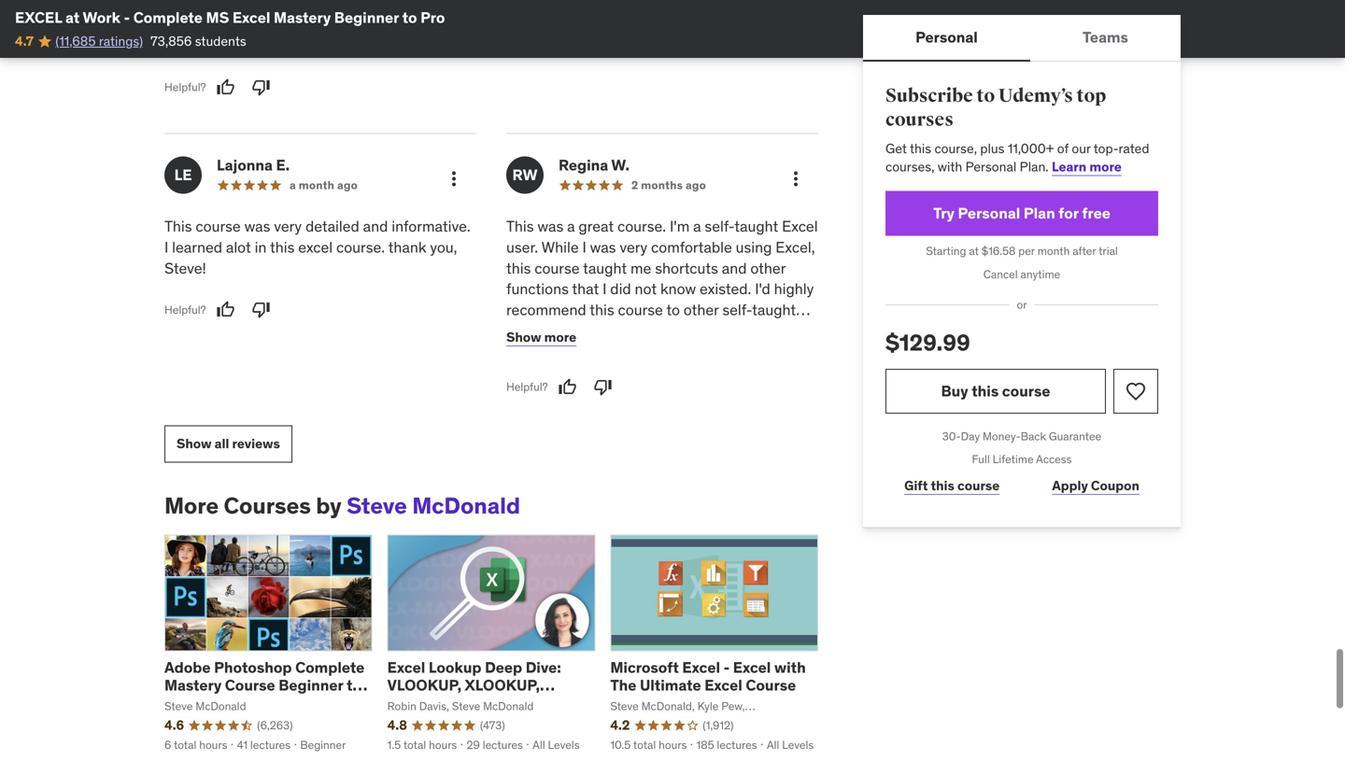 Task type: vqa. For each thing, say whether or not it's contained in the screenshot.
the bottommost MONTH
yes



Task type: describe. For each thing, give the bounding box(es) containing it.
davis,
[[419, 699, 449, 714]]

personal button
[[863, 15, 1031, 60]]

regina w.
[[559, 156, 630, 175]]

hours for advanced
[[199, 738, 227, 753]]

course down full
[[958, 478, 1000, 494]]

rated
[[1119, 140, 1150, 157]]

hours for match
[[429, 738, 457, 753]]

73,856
[[150, 33, 192, 49]]

adobe photoshop complete mastery course beginner to advanced
[[164, 658, 365, 713]]

lajonna
[[217, 156, 273, 175]]

le
[[174, 165, 192, 184]]

apply
[[1053, 478, 1088, 494]]

29
[[467, 738, 480, 753]]

mark review by regina w. as helpful image
[[558, 378, 577, 397]]

0 vertical spatial show
[[164, 29, 200, 46]]

course down "not"
[[618, 301, 663, 320]]

regina
[[559, 156, 609, 175]]

4.6
[[164, 717, 184, 734]]

10.5 total hours
[[611, 738, 687, 753]]

more for show more button to the left
[[202, 29, 235, 46]]

learn more link
[[1052, 158, 1122, 175]]

trial
[[1099, 244, 1118, 258]]

steve mcdonald link
[[347, 492, 521, 520]]

this inside button
[[972, 382, 999, 401]]

0 horizontal spatial show more button
[[164, 19, 235, 57]]

1 vertical spatial more
[[1090, 158, 1122, 175]]

learn
[[1052, 158, 1087, 175]]

&
[[495, 694, 505, 713]]

i inside "this course was very detailed and informative. i learned alot in this excel course. thank you, steve!"
[[164, 238, 168, 257]]

hours for excel
[[659, 738, 687, 753]]

to left pro
[[402, 8, 417, 27]]

0 vertical spatial taught
[[735, 217, 779, 236]]

6
[[164, 738, 171, 753]]

all for microsoft excel - excel with the ultimate excel course
[[767, 738, 780, 753]]

excel lookup deep dive: vlookup, xlookup, index-match & more link
[[387, 658, 561, 713]]

gift this course link
[[886, 468, 1019, 505]]

(1,912)
[[703, 719, 734, 733]]

show all reviews button
[[164, 426, 292, 463]]

30-
[[943, 429, 961, 444]]

at for $16.58
[[969, 244, 979, 258]]

xlookup,
[[465, 676, 540, 695]]

tab list containing personal
[[863, 15, 1181, 62]]

courses,
[[886, 158, 935, 175]]

total for adobe photoshop complete mastery course beginner to advanced
[[174, 738, 197, 753]]

and inside "this course was very detailed and informative. i learned alot in this excel course. thank you, steve!"
[[363, 217, 388, 236]]

this was a great course. i'm a self-taught excel user.  while i was very comfortable using excel, this course taught me shortcuts and other functions that i did not know existed.  i'd highly recommend this course to other self-taught excel users.
[[506, 217, 818, 341]]

while
[[542, 238, 579, 257]]

mark review by patience h. as unhelpful image
[[252, 78, 271, 97]]

learned
[[172, 238, 222, 257]]

try personal plan for free
[[934, 204, 1111, 223]]

alot
[[226, 238, 251, 257]]

starting
[[926, 244, 967, 258]]

per
[[1019, 244, 1035, 258]]

this course was very detailed and informative. i learned alot in this excel course. thank you, steve!
[[164, 217, 471, 278]]

apply coupon button
[[1034, 468, 1159, 505]]

great
[[579, 217, 614, 236]]

functions
[[506, 280, 569, 299]]

4.7
[[15, 33, 34, 49]]

total for excel lookup deep dive: vlookup, xlookup, index-match & more
[[404, 738, 426, 753]]

subscribe
[[886, 85, 973, 107]]

all for excel lookup deep dive: vlookup, xlookup, index-match & more
[[533, 738, 545, 753]]

(6,263)
[[257, 719, 293, 733]]

courses
[[224, 492, 311, 520]]

1 horizontal spatial show more
[[506, 329, 577, 346]]

this inside "this course was very detailed and informative. i learned alot in this excel course. thank you, steve!"
[[270, 238, 295, 257]]

- inside microsoft excel - excel with the ultimate excel course
[[724, 658, 730, 678]]

shortcuts
[[655, 259, 719, 278]]

complete inside 'adobe photoshop complete mastery course beginner to advanced'
[[295, 658, 365, 678]]

2 horizontal spatial was
[[590, 238, 616, 257]]

lectures for match
[[483, 738, 523, 753]]

2 horizontal spatial i
[[603, 280, 607, 299]]

1 vertical spatial self-
[[723, 301, 752, 320]]

2 vertical spatial taught
[[752, 301, 796, 320]]

0 horizontal spatial other
[[684, 301, 719, 320]]

adobe
[[164, 658, 211, 678]]

ms
[[206, 8, 229, 27]]

buy this course
[[941, 382, 1051, 401]]

vlookup,
[[387, 676, 462, 695]]

i'd
[[755, 280, 771, 299]]

this down that
[[590, 301, 615, 320]]

month inside starting at $16.58 per month after trial cancel anytime
[[1038, 244, 1070, 258]]

subscribe to udemy's top courses
[[886, 85, 1107, 131]]

beginner inside 'adobe photoshop complete mastery course beginner to advanced'
[[279, 676, 343, 695]]

lectures for excel
[[717, 738, 757, 753]]

to inside 'adobe photoshop complete mastery course beginner to advanced'
[[347, 676, 362, 695]]

with inside get this course, plus 11,000+ of our top-rated courses, with personal plan.
[[938, 158, 963, 175]]

excel inside excel lookup deep dive: vlookup, xlookup, index-match & more
[[387, 658, 425, 678]]

excel lookup deep dive: vlookup, xlookup, index-match & more
[[387, 658, 561, 713]]

know
[[661, 280, 696, 299]]

users.
[[546, 321, 586, 341]]

lajonna e.
[[217, 156, 290, 175]]

teams button
[[1031, 15, 1181, 60]]

mark review by lajonna e. as unhelpful image
[[252, 301, 271, 319]]

try personal plan for free link
[[886, 191, 1159, 236]]

robin davis, steve mcdonald
[[387, 699, 534, 714]]

mark review by patience h. as helpful image
[[216, 78, 235, 97]]

reviews
[[232, 436, 280, 452]]

deep
[[485, 658, 523, 678]]

course inside button
[[1002, 382, 1051, 401]]

0 horizontal spatial steve
[[164, 699, 193, 714]]

starting at $16.58 per month after trial cancel anytime
[[926, 244, 1118, 282]]

1912 reviews element
[[703, 718, 734, 734]]

at for work
[[65, 8, 80, 27]]

ago for and
[[337, 178, 358, 192]]

coupon
[[1091, 478, 1140, 494]]

show all reviews
[[177, 436, 280, 452]]

more inside excel lookup deep dive: vlookup, xlookup, index-match & more
[[508, 694, 545, 713]]

41
[[237, 738, 248, 753]]

recommend
[[506, 301, 587, 320]]

levels for microsoft excel - excel with the ultimate excel course
[[782, 738, 814, 753]]

levels for excel lookup deep dive: vlookup, xlookup, index-match & more
[[548, 738, 580, 753]]

with inside microsoft excel - excel with the ultimate excel course
[[775, 658, 806, 678]]

top
[[1077, 85, 1107, 107]]

teams
[[1083, 27, 1129, 47]]

0 horizontal spatial -
[[124, 8, 130, 27]]

2
[[632, 178, 639, 192]]

course down while
[[535, 259, 580, 278]]

existed.
[[700, 280, 752, 299]]

course. inside "this course was very detailed and informative. i learned alot in this excel course. thank you, steve!"
[[336, 238, 385, 257]]

1 horizontal spatial steve
[[347, 492, 407, 520]]

excel
[[298, 238, 333, 257]]

advanced
[[164, 694, 235, 713]]

all levels for excel lookup deep dive: vlookup, xlookup, index-match & more
[[533, 738, 580, 753]]

all levels for microsoft excel - excel with the ultimate excel course
[[767, 738, 814, 753]]

4.8
[[387, 717, 407, 734]]

course,
[[935, 140, 977, 157]]

helpful? for mark review by patience h. as helpful icon
[[164, 80, 206, 94]]

i'm
[[670, 217, 690, 236]]

2 horizontal spatial a
[[693, 217, 701, 236]]

30-day money-back guarantee full lifetime access
[[943, 429, 1102, 467]]

lifetime
[[993, 452, 1034, 467]]



Task type: locate. For each thing, give the bounding box(es) containing it.
show more down recommend in the top of the page
[[506, 329, 577, 346]]

2 course from the left
[[746, 676, 796, 695]]

1 all levels from the left
[[533, 738, 580, 753]]

1.5 total hours
[[387, 738, 457, 753]]

11,000+
[[1008, 140, 1054, 157]]

access
[[1036, 452, 1072, 467]]

beginner left pro
[[334, 8, 399, 27]]

1 horizontal spatial total
[[404, 738, 426, 753]]

185
[[697, 738, 714, 753]]

1 vertical spatial complete
[[295, 658, 365, 678]]

buy
[[941, 382, 969, 401]]

was up in
[[244, 217, 270, 236]]

1 horizontal spatial month
[[1038, 244, 1070, 258]]

0 vertical spatial at
[[65, 8, 80, 27]]

10.5
[[611, 738, 631, 753]]

this
[[164, 217, 192, 236], [506, 217, 534, 236]]

taught up the did
[[583, 259, 627, 278]]

0 horizontal spatial course
[[225, 676, 275, 695]]

total for microsoft excel - excel with the ultimate excel course
[[633, 738, 656, 753]]

beginner up the (6,263)
[[279, 676, 343, 695]]

excel
[[233, 8, 270, 27], [782, 217, 818, 236], [506, 321, 542, 341], [387, 658, 425, 678], [683, 658, 720, 678], [733, 658, 771, 678], [705, 676, 743, 695]]

very up me
[[620, 238, 648, 257]]

0 horizontal spatial more
[[164, 492, 219, 520]]

1 horizontal spatial mastery
[[274, 8, 331, 27]]

i up steve!
[[164, 238, 168, 257]]

- up ratings)
[[124, 8, 130, 27]]

personal
[[916, 27, 978, 47], [966, 158, 1017, 175], [958, 204, 1021, 223]]

3 total from the left
[[633, 738, 656, 753]]

2 ago from the left
[[686, 178, 706, 192]]

mastery up steve mcdonald on the bottom of the page
[[164, 676, 222, 695]]

other down know
[[684, 301, 719, 320]]

did
[[610, 280, 631, 299]]

0 vertical spatial complete
[[133, 8, 203, 27]]

1 horizontal spatial i
[[583, 238, 587, 257]]

a down e.
[[290, 178, 296, 192]]

robin
[[387, 699, 417, 714]]

0 vertical spatial show more
[[164, 29, 235, 46]]

other up i'd
[[751, 259, 786, 278]]

total
[[174, 738, 197, 753], [404, 738, 426, 753], [633, 738, 656, 753]]

6263 reviews element
[[257, 718, 293, 734]]

e.
[[276, 156, 290, 175]]

1 vertical spatial taught
[[583, 259, 627, 278]]

0 horizontal spatial i
[[164, 238, 168, 257]]

2 all from the left
[[767, 738, 780, 753]]

2 total from the left
[[404, 738, 426, 753]]

6 total hours
[[164, 738, 227, 753]]

1 horizontal spatial this
[[506, 217, 534, 236]]

i down great
[[583, 238, 587, 257]]

all
[[533, 738, 545, 753], [767, 738, 780, 753]]

2 lectures from the left
[[483, 738, 523, 753]]

1 horizontal spatial other
[[751, 259, 786, 278]]

ultimate
[[640, 676, 701, 695]]

2 horizontal spatial steve
[[452, 699, 480, 714]]

additional actions for review by regina w. image
[[785, 168, 807, 190]]

0 horizontal spatial very
[[274, 217, 302, 236]]

personal inside get this course, plus 11,000+ of our top-rated courses, with personal plan.
[[966, 158, 1017, 175]]

1 vertical spatial show more
[[506, 329, 577, 346]]

1 hours from the left
[[199, 738, 227, 753]]

1 vertical spatial mastery
[[164, 676, 222, 695]]

mark review by regina w. as unhelpful image
[[594, 378, 613, 397]]

i left the did
[[603, 280, 607, 299]]

helpful? for mark review by lajonna e. as helpful icon
[[164, 303, 206, 317]]

levels right 185 lectures
[[782, 738, 814, 753]]

ago for i'm
[[686, 178, 706, 192]]

user.
[[506, 238, 538, 257]]

more down ms
[[202, 29, 235, 46]]

this right buy
[[972, 382, 999, 401]]

get
[[886, 140, 907, 157]]

course. inside this was a great course. i'm a self-taught excel user.  while i was very comfortable using excel, this course taught me shortcuts and other functions that i did not know existed.  i'd highly recommend this course to other self-taught excel users.
[[618, 217, 666, 236]]

this down the user.
[[506, 259, 531, 278]]

that
[[572, 280, 599, 299]]

very inside this was a great course. i'm a self-taught excel user.  while i was very comfortable using excel, this course taught me shortcuts and other functions that i did not know existed.  i'd highly recommend this course to other self-taught excel users.
[[620, 238, 648, 257]]

1 vertical spatial course.
[[336, 238, 385, 257]]

total right 10.5
[[633, 738, 656, 753]]

students
[[195, 33, 246, 49]]

show inside 'show all reviews' 'button'
[[177, 436, 212, 452]]

0 horizontal spatial and
[[363, 217, 388, 236]]

w.
[[612, 156, 630, 175]]

show more
[[164, 29, 235, 46], [506, 329, 577, 346]]

0 horizontal spatial a
[[290, 178, 296, 192]]

self-
[[705, 217, 735, 236], [723, 301, 752, 320]]

helpful? left mark review by patience h. as helpful icon
[[164, 80, 206, 94]]

1 vertical spatial other
[[684, 301, 719, 320]]

plan.
[[1020, 158, 1049, 175]]

months
[[641, 178, 683, 192]]

index-
[[387, 694, 440, 713]]

tab list
[[863, 15, 1181, 62]]

mark review by lajonna e. as helpful image
[[216, 301, 235, 319]]

2 horizontal spatial hours
[[659, 738, 687, 753]]

personal up the subscribe
[[916, 27, 978, 47]]

lectures down 1912 reviews element
[[717, 738, 757, 753]]

all right 29 lectures in the left of the page
[[533, 738, 545, 753]]

hours left 185
[[659, 738, 687, 753]]

udemy's
[[999, 85, 1073, 107]]

course
[[196, 217, 241, 236], [535, 259, 580, 278], [618, 301, 663, 320], [1002, 382, 1051, 401], [958, 478, 1000, 494]]

you,
[[430, 238, 457, 257]]

1 horizontal spatial more
[[508, 694, 545, 713]]

0 vertical spatial self-
[[705, 217, 735, 236]]

self- down existed. at right top
[[723, 301, 752, 320]]

steve right the davis,
[[452, 699, 480, 714]]

beginner right 41 lectures
[[300, 738, 346, 753]]

complete up 73,856 on the left
[[133, 8, 203, 27]]

steve right by
[[347, 492, 407, 520]]

1 horizontal spatial all levels
[[767, 738, 814, 753]]

at inside starting at $16.58 per month after trial cancel anytime
[[969, 244, 979, 258]]

1 horizontal spatial at
[[969, 244, 979, 258]]

1 horizontal spatial lectures
[[483, 738, 523, 753]]

more
[[202, 29, 235, 46], [1090, 158, 1122, 175], [544, 329, 577, 346]]

to
[[402, 8, 417, 27], [977, 85, 995, 107], [667, 301, 680, 320], [347, 676, 362, 695]]

3 lectures from the left
[[717, 738, 757, 753]]

apply coupon
[[1053, 478, 1140, 494]]

1 horizontal spatial very
[[620, 238, 648, 257]]

course. left i'm at the top
[[618, 217, 666, 236]]

2 horizontal spatial total
[[633, 738, 656, 753]]

2 vertical spatial show
[[177, 436, 212, 452]]

rw
[[513, 165, 538, 184]]

1 horizontal spatial hours
[[429, 738, 457, 753]]

1 vertical spatial very
[[620, 238, 648, 257]]

using
[[736, 238, 772, 257]]

very inside "this course was very detailed and informative. i learned alot in this excel course. thank you, steve!"
[[274, 217, 302, 236]]

a right i'm at the top
[[693, 217, 701, 236]]

1 horizontal spatial more
[[544, 329, 577, 346]]

steve up 4.6 on the bottom
[[164, 699, 193, 714]]

work
[[83, 8, 120, 27]]

month up the anytime
[[1038, 244, 1070, 258]]

helpful? left mark review by lajonna e. as helpful icon
[[164, 303, 206, 317]]

show down excel at work - complete ms excel mastery beginner to pro
[[164, 29, 200, 46]]

2 horizontal spatial more
[[1090, 158, 1122, 175]]

- up (1,912)
[[724, 658, 730, 678]]

all levels right 29 lectures in the left of the page
[[533, 738, 580, 753]]

1 vertical spatial with
[[775, 658, 806, 678]]

1 horizontal spatial course
[[746, 676, 796, 695]]

0 horizontal spatial lectures
[[250, 738, 291, 753]]

taught down i'd
[[752, 301, 796, 320]]

lectures for advanced
[[250, 738, 291, 753]]

1 vertical spatial and
[[722, 259, 747, 278]]

2 all levels from the left
[[767, 738, 814, 753]]

not
[[635, 280, 657, 299]]

1 vertical spatial show
[[506, 329, 542, 346]]

0 horizontal spatial levels
[[548, 738, 580, 753]]

1 course from the left
[[225, 676, 275, 695]]

complete right photoshop
[[295, 658, 365, 678]]

self- up comfortable at top
[[705, 217, 735, 236]]

or
[[1017, 298, 1027, 312]]

more
[[164, 492, 219, 520], [508, 694, 545, 713]]

1.5
[[387, 738, 401, 753]]

0 vertical spatial month
[[299, 178, 335, 192]]

microsoft
[[611, 658, 679, 678]]

at up (11,685
[[65, 8, 80, 27]]

0 horizontal spatial complete
[[133, 8, 203, 27]]

wishlist image
[[1125, 380, 1148, 403]]

and inside this was a great course. i'm a self-taught excel user.  while i was very comfortable using excel, this course taught me shortcuts and other functions that i did not know existed.  i'd highly recommend this course to other self-taught excel users.
[[722, 259, 747, 278]]

and right detailed
[[363, 217, 388, 236]]

1 horizontal spatial was
[[538, 217, 564, 236]]

1 horizontal spatial a
[[567, 217, 575, 236]]

was down great
[[590, 238, 616, 257]]

steve!
[[164, 259, 206, 278]]

month
[[299, 178, 335, 192], [1038, 244, 1070, 258]]

1 all from the left
[[533, 738, 545, 753]]

course up 185 lectures
[[746, 676, 796, 695]]

lectures down '473 reviews' element
[[483, 738, 523, 753]]

0 vertical spatial more
[[202, 29, 235, 46]]

3 hours from the left
[[659, 738, 687, 753]]

0 horizontal spatial month
[[299, 178, 335, 192]]

73,856 students
[[150, 33, 246, 49]]

2 this from the left
[[506, 217, 534, 236]]

0 horizontal spatial more
[[202, 29, 235, 46]]

0 vertical spatial show more button
[[164, 19, 235, 57]]

with
[[938, 158, 963, 175], [775, 658, 806, 678]]

0 horizontal spatial was
[[244, 217, 270, 236]]

this right gift
[[931, 478, 955, 494]]

1 vertical spatial more
[[508, 694, 545, 713]]

course
[[225, 676, 275, 695], [746, 676, 796, 695]]

the
[[611, 676, 637, 695]]

to inside this was a great course. i'm a self-taught excel user.  while i was very comfortable using excel, this course taught me shortcuts and other functions that i did not know existed.  i'd highly recommend this course to other self-taught excel users.
[[667, 301, 680, 320]]

2 vertical spatial beginner
[[300, 738, 346, 753]]

very up 'excel'
[[274, 217, 302, 236]]

0 horizontal spatial total
[[174, 738, 197, 753]]

back
[[1021, 429, 1047, 444]]

to down know
[[667, 301, 680, 320]]

course inside 'adobe photoshop complete mastery course beginner to advanced'
[[225, 676, 275, 695]]

to inside subscribe to udemy's top courses
[[977, 85, 995, 107]]

comfortable
[[651, 238, 732, 257]]

anytime
[[1021, 267, 1061, 282]]

0 horizontal spatial all levels
[[533, 738, 580, 753]]

0 horizontal spatial hours
[[199, 738, 227, 753]]

0 horizontal spatial with
[[775, 658, 806, 678]]

personal inside button
[[916, 27, 978, 47]]

was inside "this course was very detailed and informative. i learned alot in this excel course. thank you, steve!"
[[244, 217, 270, 236]]

total right 1.5
[[404, 738, 426, 753]]

1 horizontal spatial with
[[938, 158, 963, 175]]

taught
[[735, 217, 779, 236], [583, 259, 627, 278], [752, 301, 796, 320]]

adobe photoshop complete mastery course beginner to advanced link
[[164, 658, 368, 713]]

0 vertical spatial with
[[938, 158, 963, 175]]

hours
[[199, 738, 227, 753], [429, 738, 457, 753], [659, 738, 687, 753]]

4.2
[[611, 717, 630, 734]]

1 vertical spatial show more button
[[506, 319, 577, 357]]

all levels right 185 lectures
[[767, 738, 814, 753]]

lectures
[[250, 738, 291, 753], [483, 738, 523, 753], [717, 738, 757, 753]]

our
[[1072, 140, 1091, 157]]

0 vertical spatial beginner
[[334, 8, 399, 27]]

helpful? left 'mark review by regina w. as helpful' icon
[[506, 380, 548, 394]]

1 horizontal spatial and
[[722, 259, 747, 278]]

after
[[1073, 244, 1097, 258]]

gift this course
[[905, 478, 1000, 494]]

1 lectures from the left
[[250, 738, 291, 753]]

a
[[290, 178, 296, 192], [567, 217, 575, 236], [693, 217, 701, 236]]

this for this course was very detailed and informative. i learned alot in this excel course. thank you, steve!
[[164, 217, 192, 236]]

hours left 29
[[429, 738, 457, 753]]

ago up detailed
[[337, 178, 358, 192]]

this inside get this course, plus 11,000+ of our top-rated courses, with personal plan.
[[910, 140, 932, 157]]

thank
[[388, 238, 427, 257]]

this up courses,
[[910, 140, 932, 157]]

this for this was a great course. i'm a self-taught excel user.  while i was very comfortable using excel, this course taught me shortcuts and other functions that i did not know existed.  i'd highly recommend this course to other self-taught excel users.
[[506, 217, 534, 236]]

taught up using
[[735, 217, 779, 236]]

total right 6
[[174, 738, 197, 753]]

1 total from the left
[[174, 738, 197, 753]]

course up alot
[[196, 217, 241, 236]]

courses
[[886, 109, 954, 131]]

and up existed. at right top
[[722, 259, 747, 278]]

ratings)
[[99, 33, 143, 49]]

this up learned
[[164, 217, 192, 236]]

0 horizontal spatial this
[[164, 217, 192, 236]]

course up the (6,263)
[[225, 676, 275, 695]]

1 horizontal spatial show more button
[[506, 319, 577, 357]]

to left index-
[[347, 676, 362, 695]]

1 vertical spatial helpful?
[[164, 303, 206, 317]]

0 vertical spatial very
[[274, 217, 302, 236]]

course inside microsoft excel - excel with the ultimate excel course
[[746, 676, 796, 695]]

$16.58
[[982, 244, 1016, 258]]

1 vertical spatial month
[[1038, 244, 1070, 258]]

2 levels from the left
[[782, 738, 814, 753]]

0 horizontal spatial all
[[533, 738, 545, 753]]

photoshop
[[214, 658, 292, 678]]

more right &
[[508, 694, 545, 713]]

2 horizontal spatial lectures
[[717, 738, 757, 753]]

show more down ms
[[164, 29, 235, 46]]

1 this from the left
[[164, 217, 192, 236]]

mastery right ms
[[274, 8, 331, 27]]

lectures down 6263 reviews element
[[250, 738, 291, 753]]

0 horizontal spatial show more
[[164, 29, 235, 46]]

other
[[751, 259, 786, 278], [684, 301, 719, 320]]

a month ago
[[290, 178, 358, 192]]

levels
[[548, 738, 580, 753], [782, 738, 814, 753]]

to left udemy's
[[977, 85, 995, 107]]

in
[[255, 238, 267, 257]]

1 horizontal spatial all
[[767, 738, 780, 753]]

more down the all
[[164, 492, 219, 520]]

gift
[[905, 478, 928, 494]]

0 vertical spatial course.
[[618, 217, 666, 236]]

1 horizontal spatial ago
[[686, 178, 706, 192]]

at left $16.58
[[969, 244, 979, 258]]

1 vertical spatial beginner
[[279, 676, 343, 695]]

additional actions for review by lajonna e. image
[[443, 168, 465, 190]]

guarantee
[[1049, 429, 1102, 444]]

1 horizontal spatial complete
[[295, 658, 365, 678]]

this inside this was a great course. i'm a self-taught excel user.  while i was very comfortable using excel, this course taught me shortcuts and other functions that i did not know existed.  i'd highly recommend this course to other self-taught excel users.
[[506, 217, 534, 236]]

informative.
[[392, 217, 471, 236]]

1 levels from the left
[[548, 738, 580, 753]]

this up the user.
[[506, 217, 534, 236]]

2 vertical spatial personal
[[958, 204, 1021, 223]]

levels left 10.5
[[548, 738, 580, 753]]

2 vertical spatial more
[[544, 329, 577, 346]]

dive:
[[526, 658, 561, 678]]

personal up $16.58
[[958, 204, 1021, 223]]

2 vertical spatial helpful?
[[506, 380, 548, 394]]

more for the bottommost show more button
[[544, 329, 577, 346]]

1 vertical spatial -
[[724, 658, 730, 678]]

1 ago from the left
[[337, 178, 358, 192]]

more down recommend in the top of the page
[[544, 329, 577, 346]]

(11,685
[[55, 33, 96, 49]]

match
[[440, 694, 492, 713]]

course up back
[[1002, 382, 1051, 401]]

a up while
[[567, 217, 575, 236]]

0 vertical spatial mastery
[[274, 8, 331, 27]]

course. down detailed
[[336, 238, 385, 257]]

0 horizontal spatial ago
[[337, 178, 358, 192]]

more down top-
[[1090, 158, 1122, 175]]

0 vertical spatial personal
[[916, 27, 978, 47]]

this inside "this course was very detailed and informative. i learned alot in this excel course. thank you, steve!"
[[164, 217, 192, 236]]

try
[[934, 204, 955, 223]]

beginner
[[334, 8, 399, 27], [279, 676, 343, 695], [300, 738, 346, 753]]

show down recommend in the top of the page
[[506, 329, 542, 346]]

all right 185 lectures
[[767, 738, 780, 753]]

0 vertical spatial and
[[363, 217, 388, 236]]

ago right months
[[686, 178, 706, 192]]

show left the all
[[177, 436, 212, 452]]

was up while
[[538, 217, 564, 236]]

473 reviews element
[[480, 718, 505, 734]]

helpful? for 'mark review by regina w. as helpful' icon
[[506, 380, 548, 394]]

personal down plus
[[966, 158, 1017, 175]]

1 horizontal spatial course.
[[618, 217, 666, 236]]

1 horizontal spatial -
[[724, 658, 730, 678]]

this right in
[[270, 238, 295, 257]]

1 vertical spatial personal
[[966, 158, 1017, 175]]

2 hours from the left
[[429, 738, 457, 753]]

mastery inside 'adobe photoshop complete mastery course beginner to advanced'
[[164, 676, 222, 695]]

1 vertical spatial at
[[969, 244, 979, 258]]

hours left 41
[[199, 738, 227, 753]]

month up detailed
[[299, 178, 335, 192]]

course inside "this course was very detailed and informative. i learned alot in this excel course. thank you, steve!"
[[196, 217, 241, 236]]

(473)
[[480, 719, 505, 733]]

0 vertical spatial more
[[164, 492, 219, 520]]



